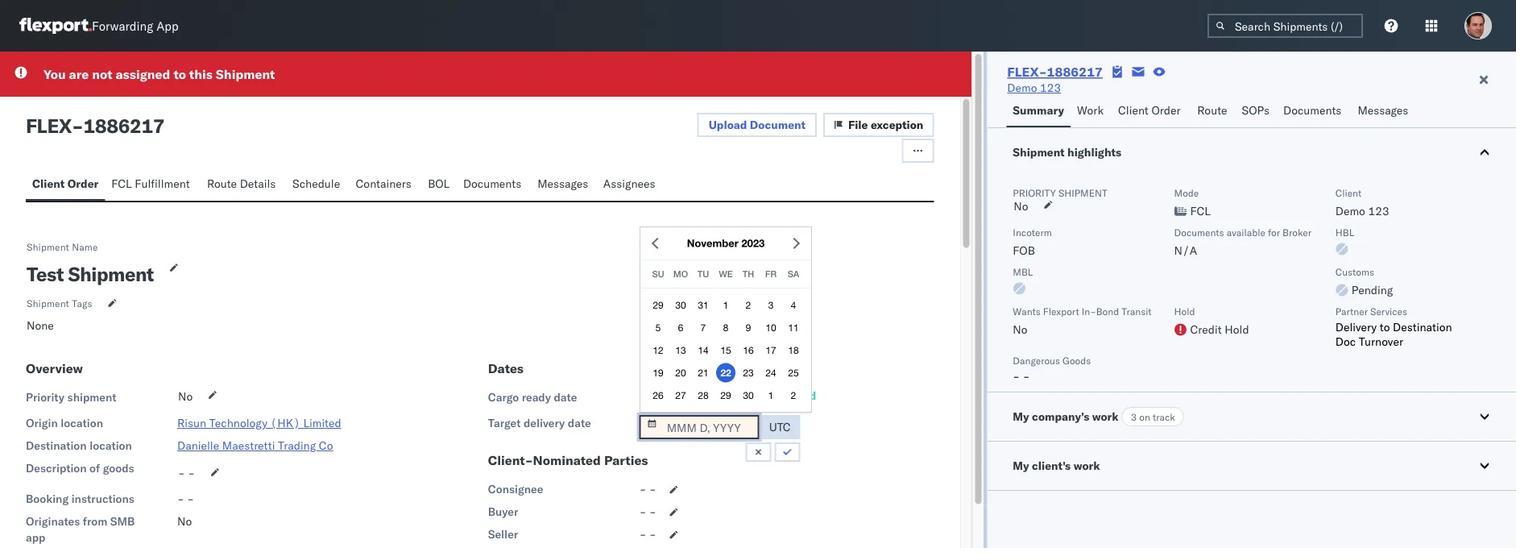 Task type: vqa. For each thing, say whether or not it's contained in the screenshot.


Task type: describe. For each thing, give the bounding box(es) containing it.
1 horizontal spatial priority
[[1013, 187, 1056, 199]]

24 button
[[762, 363, 781, 382]]

consignee
[[488, 482, 543, 496]]

5
[[656, 322, 661, 333]]

assigned
[[116, 66, 170, 82]]

my company's work
[[1013, 409, 1119, 423]]

3 button
[[762, 295, 781, 315]]

0 horizontal spatial 2023
[[684, 389, 712, 403]]

my client's work button
[[988, 442, 1517, 490]]

broker
[[1283, 226, 1312, 238]]

0 vertical spatial priority shipment
[[1013, 187, 1108, 199]]

wants
[[1013, 305, 1041, 317]]

123 inside client demo 123 incoterm fob
[[1369, 204, 1390, 218]]

23
[[743, 367, 754, 378]]

wants flexport in-bond transit no
[[1013, 305, 1152, 336]]

25
[[788, 367, 799, 378]]

bond
[[1097, 305, 1120, 317]]

flex
[[26, 114, 72, 138]]

tu
[[698, 269, 709, 279]]

- - for buyer
[[640, 505, 657, 519]]

8 button
[[716, 318, 736, 337]]

client's
[[1032, 459, 1071, 473]]

shipment right this
[[216, 66, 275, 82]]

flexport. image
[[19, 18, 92, 34]]

fob
[[1013, 243, 1035, 257]]

fcl fulfillment
[[111, 176, 190, 191]]

13 button
[[671, 340, 691, 360]]

18 button
[[784, 340, 803, 360]]

- - for seller
[[640, 527, 657, 541]]

client-nominated parties
[[488, 452, 648, 468]]

file
[[849, 118, 868, 132]]

containers
[[356, 176, 412, 191]]

schedule
[[293, 176, 340, 191]]

aug
[[640, 389, 660, 403]]

risun technology (hk) limited
[[177, 416, 341, 430]]

MMM D, YYYY text field
[[640, 415, 760, 439]]

credit
[[1191, 322, 1222, 336]]

2 horizontal spatial documents
[[1284, 103, 1342, 117]]

company's
[[1032, 409, 1090, 423]]

risun technology (hk) limited link
[[177, 416, 341, 430]]

0 vertical spatial 1 button
[[716, 295, 736, 315]]

0 vertical spatial documents button
[[1277, 96, 1352, 127]]

work
[[1078, 103, 1104, 117]]

client order for left client order button
[[32, 176, 99, 191]]

november
[[687, 237, 739, 249]]

demo inside demo 123 link
[[1008, 81, 1038, 95]]

tags
[[72, 297, 92, 309]]

work for my client's work
[[1074, 459, 1100, 473]]

my for my client's work
[[1013, 459, 1030, 473]]

26
[[653, 390, 664, 401]]

order for the rightmost client order button
[[1152, 103, 1181, 117]]

0 horizontal spatial priority shipment
[[26, 390, 116, 404]]

fcl for fcl
[[1191, 204, 1211, 218]]

aug 29, 2023
[[640, 389, 712, 403]]

0 horizontal spatial client order button
[[26, 169, 105, 201]]

description
[[26, 461, 87, 475]]

22
[[721, 367, 731, 378]]

0 vertical spatial 2023
[[742, 237, 765, 249]]

this
[[189, 66, 213, 82]]

seller
[[488, 527, 518, 541]]

technology
[[209, 416, 268, 430]]

goods
[[103, 461, 134, 475]]

not
[[92, 66, 112, 82]]

16 button
[[739, 340, 758, 360]]

overview
[[26, 360, 83, 376]]

9 button
[[739, 318, 758, 337]]

destination inside 'partner services delivery to destination doc turnover dangerous goods - -'
[[1393, 320, 1453, 334]]

date for target delivery date
[[568, 416, 591, 430]]

20
[[676, 367, 686, 378]]

no inside 'wants flexport in-bond transit no'
[[1013, 322, 1028, 336]]

23 button
[[739, 363, 758, 382]]

11 button
[[784, 318, 803, 337]]

shipment for shipment name
[[27, 241, 69, 253]]

0 vertical spatial shipment
[[1059, 187, 1108, 199]]

5 button
[[649, 318, 668, 337]]

originates
[[26, 514, 80, 528]]

client demo 123 incoterm fob
[[1013, 187, 1390, 257]]

bol
[[428, 176, 450, 191]]

1 vertical spatial 29 button
[[716, 386, 736, 405]]

client for the rightmost client order button
[[1119, 103, 1149, 117]]

booking
[[26, 492, 69, 506]]

location for origin location
[[61, 416, 103, 430]]

shipment down name
[[68, 262, 154, 286]]

originates from smb app
[[26, 514, 135, 544]]

parties
[[604, 452, 648, 468]]

to inside 'partner services delivery to destination doc turnover dangerous goods - -'
[[1380, 320, 1391, 334]]

0 vertical spatial 30 button
[[671, 295, 691, 315]]

in-
[[1082, 305, 1097, 317]]

1 vertical spatial 30 button
[[739, 386, 758, 405]]

demo inside client demo 123 incoterm fob
[[1336, 204, 1366, 218]]

11
[[788, 322, 799, 333]]

route details
[[207, 176, 276, 191]]

9
[[746, 322, 751, 333]]

credit hold
[[1191, 322, 1250, 336]]

forwarding
[[92, 18, 153, 33]]

24
[[766, 367, 777, 378]]

client inside client demo 123 incoterm fob
[[1336, 187, 1362, 199]]

on
[[1140, 411, 1151, 423]]

0 horizontal spatial messages button
[[531, 169, 597, 201]]

flex-1886217 link
[[1008, 64, 1103, 80]]

31 button
[[694, 295, 713, 315]]

danielle maestretti trading co
[[177, 438, 333, 453]]

1 for the topmost 1 button
[[723, 299, 729, 311]]

nominated
[[533, 452, 601, 468]]

we
[[719, 269, 733, 279]]

1 horizontal spatial 2 button
[[784, 386, 803, 405]]

document
[[750, 118, 806, 132]]

30 for 30 button to the bottom
[[743, 390, 754, 401]]

date for cargo ready date
[[554, 390, 577, 404]]

12
[[653, 344, 664, 356]]

fcl fulfillment button
[[105, 169, 201, 201]]

description of goods
[[26, 461, 134, 475]]

1 horizontal spatial messages button
[[1352, 96, 1418, 127]]

from
[[83, 514, 107, 528]]

messages for the left messages button
[[538, 176, 588, 191]]

client for left client order button
[[32, 176, 65, 191]]

flex-1886217
[[1008, 64, 1103, 80]]

3 for 3 on track
[[1131, 411, 1137, 423]]

no right smb in the left of the page
[[177, 514, 192, 528]]

0 vertical spatial hold
[[1175, 305, 1196, 317]]

1 horizontal spatial hold
[[1225, 322, 1250, 336]]

flex - 1886217
[[26, 114, 165, 138]]

confirmed
[[759, 388, 817, 403]]

sa
[[788, 269, 800, 279]]

flex-
[[1008, 64, 1047, 80]]

0 vertical spatial 29 button
[[649, 295, 668, 315]]

are
[[69, 66, 89, 82]]

partner services delivery to destination doc turnover dangerous goods - -
[[1013, 305, 1453, 383]]

flexport
[[1043, 305, 1080, 317]]

dates
[[488, 360, 524, 376]]

0 horizontal spatial 1886217
[[83, 114, 165, 138]]



Task type: locate. For each thing, give the bounding box(es) containing it.
route for route details
[[207, 176, 237, 191]]

1 horizontal spatial documents button
[[1277, 96, 1352, 127]]

upload
[[709, 118, 747, 132]]

0 vertical spatial 123
[[1040, 81, 1061, 95]]

location up destination location at bottom
[[61, 416, 103, 430]]

client order for the rightmost client order button
[[1119, 103, 1181, 117]]

1 horizontal spatial 30
[[743, 390, 754, 401]]

of
[[90, 461, 100, 475]]

documents right the bol button
[[463, 176, 522, 191]]

demo up hbl
[[1336, 204, 1366, 218]]

1 horizontal spatial fcl
[[1191, 204, 1211, 218]]

order for left client order button
[[67, 176, 99, 191]]

30 for the top 30 button
[[676, 299, 686, 311]]

route for route
[[1198, 103, 1228, 117]]

priority shipment up origin location on the left of the page
[[26, 390, 116, 404]]

2 my from the top
[[1013, 459, 1030, 473]]

1 vertical spatial client order
[[32, 176, 99, 191]]

available
[[1227, 226, 1266, 238]]

1 vertical spatial 2 button
[[784, 386, 803, 405]]

1 vertical spatial demo
[[1336, 204, 1366, 218]]

delivery
[[524, 416, 565, 430]]

to left this
[[174, 66, 186, 82]]

no down wants
[[1013, 322, 1028, 336]]

3 for 3
[[769, 299, 774, 311]]

for
[[1269, 226, 1281, 238]]

documents button right sops
[[1277, 96, 1352, 127]]

29 for 29 button to the top
[[653, 299, 664, 311]]

- - for description of goods
[[178, 466, 195, 480]]

14 button
[[694, 340, 713, 360]]

8
[[723, 322, 729, 333]]

25 button
[[784, 363, 803, 382]]

doc
[[1336, 334, 1356, 349]]

destination
[[1393, 320, 1453, 334], [26, 438, 87, 453]]

3 up 10 on the bottom right of page
[[769, 299, 774, 311]]

30 button down 23 button
[[739, 386, 758, 405]]

priority up 'origin'
[[26, 390, 64, 404]]

0 vertical spatial 2
[[746, 299, 751, 311]]

0 vertical spatial route
[[1198, 103, 1228, 117]]

upload document button
[[698, 113, 817, 137]]

1 vertical spatial fcl
[[1191, 204, 1211, 218]]

th
[[743, 269, 755, 279]]

0 vertical spatial priority
[[1013, 187, 1056, 199]]

test shipment
[[27, 262, 154, 286]]

2 up 9
[[746, 299, 751, 311]]

date right ready at bottom left
[[554, 390, 577, 404]]

fulfillment
[[135, 176, 190, 191]]

0 horizontal spatial demo
[[1008, 81, 1038, 95]]

shipment tags
[[27, 297, 92, 309]]

summary
[[1013, 103, 1065, 117]]

1 horizontal spatial route
[[1198, 103, 1228, 117]]

client order button down flex
[[26, 169, 105, 201]]

1 vertical spatial messages
[[538, 176, 588, 191]]

priority shipment down shipment highlights
[[1013, 187, 1108, 199]]

work for my company's work
[[1093, 409, 1119, 423]]

1 horizontal spatial 1
[[769, 390, 774, 401]]

29 button
[[649, 295, 668, 315], [716, 386, 736, 405]]

no up incoterm at the right of page
[[1014, 199, 1029, 213]]

3 left on
[[1131, 411, 1137, 423]]

my for my company's work
[[1013, 409, 1030, 423]]

0 horizontal spatial 2
[[746, 299, 751, 311]]

you
[[44, 66, 66, 82]]

0 vertical spatial date
[[554, 390, 577, 404]]

15
[[721, 344, 731, 356]]

cargo
[[488, 390, 519, 404]]

client up hbl
[[1336, 187, 1362, 199]]

0 vertical spatial 1886217
[[1047, 64, 1103, 80]]

client down flex
[[32, 176, 65, 191]]

shipment inside shipment highlights button
[[1013, 145, 1065, 159]]

none
[[27, 318, 54, 332]]

1886217
[[1047, 64, 1103, 80], [83, 114, 165, 138]]

1 vertical spatial messages button
[[531, 169, 597, 201]]

0 vertical spatial destination
[[1393, 320, 1453, 334]]

1 vertical spatial priority
[[26, 390, 64, 404]]

hold right credit
[[1225, 322, 1250, 336]]

incoterm
[[1013, 226, 1052, 238]]

app
[[26, 530, 45, 544]]

0 vertical spatial order
[[1152, 103, 1181, 117]]

0 horizontal spatial client
[[32, 176, 65, 191]]

to up turnover
[[1380, 320, 1391, 334]]

1 vertical spatial documents button
[[457, 169, 531, 201]]

1 horizontal spatial 123
[[1369, 204, 1390, 218]]

15 button
[[716, 340, 736, 360]]

location up 'goods'
[[90, 438, 132, 453]]

0 vertical spatial to
[[174, 66, 186, 82]]

4
[[791, 299, 796, 311]]

1 vertical spatial location
[[90, 438, 132, 453]]

0 vertical spatial 3
[[769, 299, 774, 311]]

0 vertical spatial my
[[1013, 409, 1030, 423]]

demo down flex-
[[1008, 81, 1038, 95]]

client order down flex
[[32, 176, 99, 191]]

1 vertical spatial 1
[[769, 390, 774, 401]]

1 down 24
[[769, 390, 774, 401]]

co
[[319, 438, 333, 453]]

30 down 23 in the left bottom of the page
[[743, 390, 754, 401]]

29 up 5
[[653, 299, 664, 311]]

1 vertical spatial 2
[[791, 390, 796, 401]]

0 horizontal spatial client order
[[32, 176, 99, 191]]

0 vertical spatial work
[[1093, 409, 1119, 423]]

0 vertical spatial 2 button
[[739, 295, 758, 315]]

app
[[156, 18, 179, 33]]

work inside button
[[1074, 459, 1100, 473]]

2 horizontal spatial client
[[1336, 187, 1362, 199]]

1 horizontal spatial 1886217
[[1047, 64, 1103, 80]]

21 button
[[694, 363, 713, 382]]

delivery
[[1336, 320, 1377, 334]]

1 horizontal spatial to
[[1380, 320, 1391, 334]]

123 down flex-1886217
[[1040, 81, 1061, 95]]

1 vertical spatial my
[[1013, 459, 1030, 473]]

30 button left 31
[[671, 295, 691, 315]]

0 vertical spatial client order button
[[1112, 96, 1191, 127]]

1 vertical spatial client order button
[[26, 169, 105, 201]]

0 vertical spatial demo
[[1008, 81, 1038, 95]]

documents up n/a
[[1175, 226, 1225, 238]]

0 horizontal spatial shipment
[[67, 390, 116, 404]]

mode
[[1175, 187, 1199, 199]]

client right "work" button
[[1119, 103, 1149, 117]]

0 horizontal spatial 30
[[676, 299, 686, 311]]

1 horizontal spatial destination
[[1393, 320, 1453, 334]]

0 vertical spatial documents
[[1284, 103, 1342, 117]]

0 horizontal spatial 3
[[769, 299, 774, 311]]

1 my from the top
[[1013, 409, 1030, 423]]

1 for the bottom 1 button
[[769, 390, 774, 401]]

hold
[[1175, 305, 1196, 317], [1225, 322, 1250, 336]]

28 button
[[694, 386, 713, 405]]

turnover
[[1359, 334, 1404, 349]]

1 right 31 button
[[723, 299, 729, 311]]

19
[[653, 367, 664, 378]]

messages button
[[1352, 96, 1418, 127], [531, 169, 597, 201]]

1 vertical spatial documents
[[463, 176, 522, 191]]

2 button down 25 button
[[784, 386, 803, 405]]

location for destination location
[[90, 438, 132, 453]]

work right client's
[[1074, 459, 1100, 473]]

my inside button
[[1013, 459, 1030, 473]]

demo 123
[[1008, 81, 1061, 95]]

0 horizontal spatial hold
[[1175, 305, 1196, 317]]

shipment up none
[[27, 297, 69, 309]]

exception
[[871, 118, 924, 132]]

0 horizontal spatial 2 button
[[739, 295, 758, 315]]

shipment up test
[[27, 241, 69, 253]]

demo 123 link
[[1008, 80, 1061, 96]]

3 inside button
[[769, 299, 774, 311]]

order down the flex - 1886217
[[67, 176, 99, 191]]

1 vertical spatial 1 button
[[762, 386, 781, 405]]

route left details
[[207, 176, 237, 191]]

1 horizontal spatial 30 button
[[739, 386, 758, 405]]

1 vertical spatial shipment
[[67, 390, 116, 404]]

client order
[[1119, 103, 1181, 117], [32, 176, 99, 191]]

fcl inside button
[[111, 176, 132, 191]]

29,
[[663, 389, 681, 403]]

messages
[[1358, 103, 1409, 117], [538, 176, 588, 191]]

26 button
[[649, 386, 668, 405]]

1 vertical spatial 30
[[743, 390, 754, 401]]

1 vertical spatial priority shipment
[[26, 390, 116, 404]]

1 horizontal spatial demo
[[1336, 204, 1366, 218]]

1 button right 31 button
[[716, 295, 736, 315]]

(hk)
[[270, 416, 300, 430]]

19 button
[[649, 363, 668, 382]]

date right delivery on the left of page
[[568, 416, 591, 430]]

1 vertical spatial 3
[[1131, 411, 1137, 423]]

file exception
[[849, 118, 924, 132]]

fcl down 'mode'
[[1191, 204, 1211, 218]]

client order right "work" button
[[1119, 103, 1181, 117]]

my left client's
[[1013, 459, 1030, 473]]

0 horizontal spatial documents
[[463, 176, 522, 191]]

forwarding app link
[[19, 18, 179, 34]]

2 vertical spatial documents
[[1175, 226, 1225, 238]]

1 horizontal spatial client order
[[1119, 103, 1181, 117]]

work left on
[[1093, 409, 1119, 423]]

documents inside documents available for broker n/a
[[1175, 226, 1225, 238]]

0 vertical spatial 29
[[653, 299, 664, 311]]

29 button up 5 button on the bottom
[[649, 295, 668, 315]]

shipment down summary 'button'
[[1013, 145, 1065, 159]]

priority shipment
[[1013, 187, 1108, 199], [26, 390, 116, 404]]

limited
[[303, 416, 341, 430]]

30
[[676, 299, 686, 311], [743, 390, 754, 401]]

route
[[1198, 103, 1228, 117], [207, 176, 237, 191]]

client-
[[488, 452, 533, 468]]

0 horizontal spatial 29
[[653, 299, 664, 311]]

123 inside demo 123 link
[[1040, 81, 1061, 95]]

no up risun
[[178, 389, 193, 403]]

november 2023
[[687, 237, 765, 249]]

2 button left 3 button
[[739, 295, 758, 315]]

0 vertical spatial messages
[[1358, 103, 1409, 117]]

0 horizontal spatial to
[[174, 66, 186, 82]]

1 horizontal spatial 3
[[1131, 411, 1137, 423]]

cargo ready date
[[488, 390, 577, 404]]

shipment down highlights
[[1059, 187, 1108, 199]]

order left the route button at the right top
[[1152, 103, 1181, 117]]

2 down 25 on the bottom right of page
[[791, 390, 796, 401]]

instructions
[[71, 492, 134, 506]]

29 right 28 button
[[721, 390, 731, 401]]

1 vertical spatial date
[[568, 416, 591, 430]]

1 horizontal spatial 2
[[791, 390, 796, 401]]

30 up 6
[[676, 299, 686, 311]]

1 vertical spatial hold
[[1225, 322, 1250, 336]]

Search Shipments (/) text field
[[1208, 14, 1364, 38]]

fcl left fulfillment at the left
[[111, 176, 132, 191]]

route left sops
[[1198, 103, 1228, 117]]

10 button
[[762, 318, 781, 337]]

1 vertical spatial destination
[[26, 438, 87, 453]]

0 vertical spatial messages button
[[1352, 96, 1418, 127]]

shipment for shipment highlights
[[1013, 145, 1065, 159]]

0 horizontal spatial fcl
[[111, 176, 132, 191]]

details
[[240, 176, 276, 191]]

shipment
[[1059, 187, 1108, 199], [67, 390, 116, 404]]

1886217 up work
[[1047, 64, 1103, 80]]

29 button right 28 button
[[716, 386, 736, 405]]

client order button right work
[[1112, 96, 1191, 127]]

hbl
[[1336, 226, 1355, 238]]

1 vertical spatial to
[[1380, 320, 1391, 334]]

0 horizontal spatial 123
[[1040, 81, 1061, 95]]

my left company's
[[1013, 409, 1030, 423]]

fcl for fcl fulfillment
[[111, 176, 132, 191]]

location
[[61, 416, 103, 430], [90, 438, 132, 453]]

123 up customs
[[1369, 204, 1390, 218]]

14
[[698, 344, 709, 356]]

0 horizontal spatial documents button
[[457, 169, 531, 201]]

documents right sops button
[[1284, 103, 1342, 117]]

shipment highlights button
[[988, 128, 1517, 176]]

- - for consignee
[[640, 482, 657, 496]]

1886217 down assigned
[[83, 114, 165, 138]]

16
[[743, 344, 754, 356]]

messages for the right messages button
[[1358, 103, 1409, 117]]

1 vertical spatial 29
[[721, 390, 731, 401]]

1 horizontal spatial client order button
[[1112, 96, 1191, 127]]

0 horizontal spatial 30 button
[[671, 295, 691, 315]]

utc
[[769, 420, 791, 434]]

1 vertical spatial 123
[[1369, 204, 1390, 218]]

priority up incoterm at the right of page
[[1013, 187, 1056, 199]]

shipment name
[[27, 241, 98, 253]]

danielle
[[177, 438, 219, 453]]

0 vertical spatial 1
[[723, 299, 729, 311]]

destination down services
[[1393, 320, 1453, 334]]

partner
[[1336, 305, 1368, 317]]

documents button right bol
[[457, 169, 531, 201]]

origin location
[[26, 416, 103, 430]]

shipment for shipment tags
[[27, 297, 69, 309]]

target
[[488, 416, 521, 430]]

1 vertical spatial work
[[1074, 459, 1100, 473]]

1 horizontal spatial order
[[1152, 103, 1181, 117]]

0 horizontal spatial 1 button
[[716, 295, 736, 315]]

0 vertical spatial fcl
[[111, 176, 132, 191]]

booking instructions
[[26, 492, 134, 506]]

0 vertical spatial client order
[[1119, 103, 1181, 117]]

0 horizontal spatial messages
[[538, 176, 588, 191]]

1 button down 24 button
[[762, 386, 781, 405]]

0 horizontal spatial 1
[[723, 299, 729, 311]]

1 horizontal spatial documents
[[1175, 226, 1225, 238]]

month  2023-11 element
[[646, 294, 806, 406]]

29 for the bottom 29 button
[[721, 390, 731, 401]]

2 button
[[739, 295, 758, 315], [784, 386, 803, 405]]

1 horizontal spatial shipment
[[1059, 187, 1108, 199]]

destination up description
[[26, 438, 87, 453]]

22 button
[[716, 363, 736, 382]]

shipment up origin location on the left of the page
[[67, 390, 116, 404]]

1 button
[[716, 295, 736, 315], [762, 386, 781, 405]]

hold up credit
[[1175, 305, 1196, 317]]

mo
[[674, 269, 688, 279]]

dangerous
[[1013, 354, 1061, 366]]

name
[[72, 241, 98, 253]]

su
[[652, 269, 664, 279]]

10
[[766, 322, 777, 333]]



